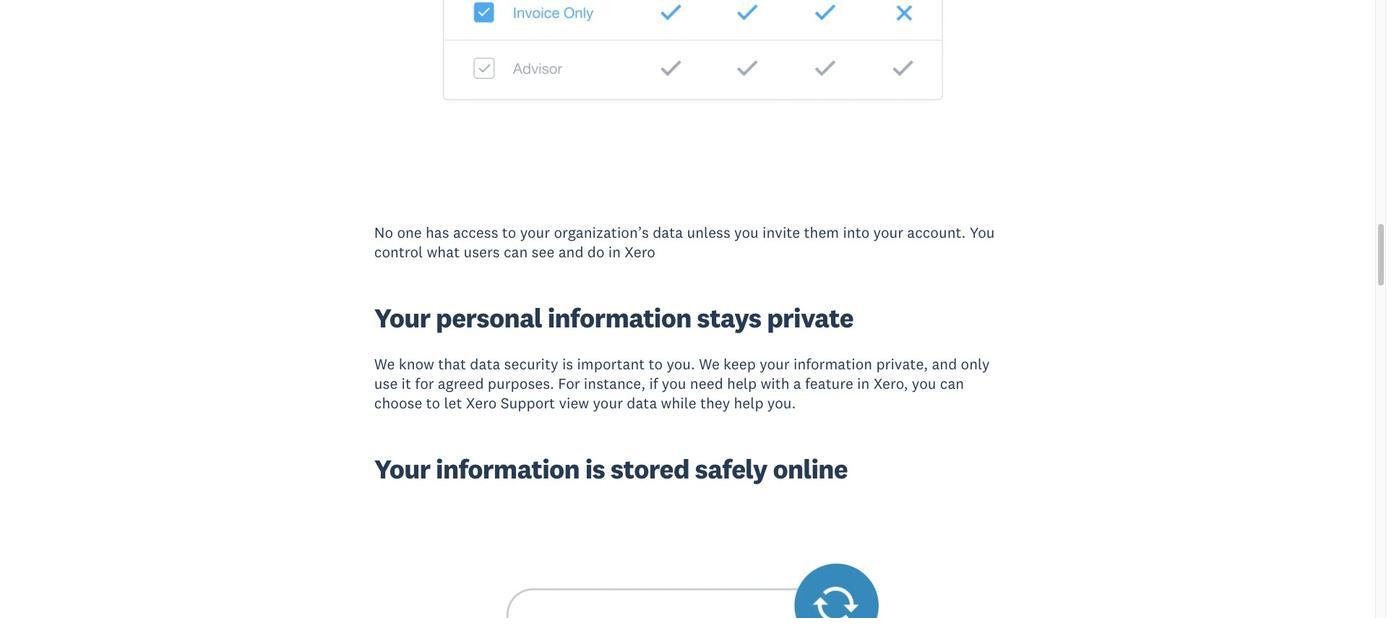 Task type: vqa. For each thing, say whether or not it's contained in the screenshot.
stays
yes



Task type: describe. For each thing, give the bounding box(es) containing it.
private,
[[876, 354, 928, 374]]

your for your information is stored safely online
[[374, 452, 430, 486]]

your for your personal information stays private
[[374, 301, 430, 335]]

data inside no one has access to your organization's data unless you invite them into your account. you control what users can see and do in xero
[[653, 223, 683, 242]]

0 horizontal spatial you
[[662, 374, 686, 393]]

unless
[[687, 223, 731, 242]]

1 horizontal spatial is
[[585, 452, 605, 486]]

your right into
[[874, 223, 904, 242]]

2 vertical spatial data
[[627, 394, 657, 413]]

xero's 'invite a user' screen shows ticks and 'x' marks for access rules, allowing you to control what users can see and do. image
[[263, 0, 1123, 152]]

it
[[402, 374, 411, 393]]

users
[[464, 243, 500, 262]]

see
[[532, 243, 555, 262]]

that
[[438, 354, 466, 374]]

one
[[397, 223, 422, 242]]

safely
[[695, 452, 768, 486]]

with
[[761, 374, 790, 393]]

to inside no one has access to your organization's data unless you invite them into your account. you control what users can see and do in xero
[[502, 223, 516, 242]]

can inside no one has access to your organization's data unless you invite them into your account. you control what users can see and do in xero
[[504, 243, 528, 262]]

1 vertical spatial to
[[649, 354, 663, 374]]

help down with
[[734, 394, 764, 413]]

1 vertical spatial data
[[470, 354, 501, 374]]

account.
[[908, 223, 966, 242]]

do
[[588, 243, 605, 262]]

2 vertical spatial to
[[426, 394, 440, 413]]

access
[[453, 223, 498, 242]]

xero inside no one has access to your organization's data unless you invite them into your account. you control what users can see and do in xero
[[625, 243, 656, 262]]

security
[[504, 354, 559, 374]]

2 we from the left
[[699, 354, 720, 374]]

view
[[559, 394, 589, 413]]

while
[[661, 394, 697, 413]]

stays
[[697, 301, 762, 335]]

organization's
[[554, 223, 649, 242]]

online
[[773, 452, 848, 486]]

and inside no one has access to your organization's data unless you invite them into your account. you control what users can see and do in xero
[[559, 243, 584, 262]]

use
[[374, 374, 398, 393]]

has
[[426, 223, 449, 242]]

they
[[700, 394, 730, 413]]

is inside 'we know that data security is important to you. we keep your information private, and only use it for agreed purposes. for instance, if you need help with a feature in xero, you can choose to let xero support view your data while they help you.'
[[562, 354, 573, 374]]

2 horizontal spatial you
[[912, 374, 937, 393]]

we know that data security is important to you. we keep your information private, and only use it for agreed purposes. for instance, if you need help with a feature in xero, you can choose to let xero support view your data while they help you.
[[374, 354, 990, 413]]

your personal information stays private
[[374, 301, 854, 335]]



Task type: locate. For each thing, give the bounding box(es) containing it.
0 horizontal spatial can
[[504, 243, 528, 262]]

xero
[[625, 243, 656, 262], [466, 394, 497, 413]]

your down instance,
[[593, 394, 623, 413]]

your up know at the left bottom of the page
[[374, 301, 430, 335]]

choose
[[374, 394, 422, 413]]

your up see
[[520, 223, 550, 242]]

your information is stored safely online
[[374, 452, 848, 486]]

1 vertical spatial is
[[585, 452, 605, 486]]

personal
[[436, 301, 542, 335]]

is left "stored"
[[585, 452, 605, 486]]

1 horizontal spatial xero
[[625, 243, 656, 262]]

0 vertical spatial information
[[548, 301, 692, 335]]

can inside 'we know that data security is important to you. we keep your information private, and only use it for agreed purposes. for instance, if you need help with a feature in xero, you can choose to let xero support view your data while they help you.'
[[940, 374, 965, 393]]

if
[[649, 374, 658, 393]]

1 horizontal spatial to
[[502, 223, 516, 242]]

no one has access to your organization's data unless you invite them into your account. you control what users can see and do in xero
[[374, 223, 995, 262]]

is up for
[[562, 354, 573, 374]]

purposes.
[[488, 374, 554, 393]]

into
[[843, 223, 870, 242]]

xero,
[[874, 374, 908, 393]]

you
[[735, 223, 759, 242], [662, 374, 686, 393], [912, 374, 937, 393]]

0 horizontal spatial in
[[609, 243, 621, 262]]

can down only
[[940, 374, 965, 393]]

you. down with
[[768, 394, 796, 413]]

is
[[562, 354, 573, 374], [585, 452, 605, 486]]

you. up need
[[667, 354, 695, 374]]

you up while
[[662, 374, 686, 393]]

0 vertical spatial data
[[653, 223, 683, 242]]

2 horizontal spatial to
[[649, 354, 663, 374]]

invite
[[763, 223, 800, 242]]

in left xero,
[[857, 374, 870, 393]]

you down "private,"
[[912, 374, 937, 393]]

0 horizontal spatial and
[[559, 243, 584, 262]]

only
[[961, 354, 990, 374]]

agreed
[[438, 374, 484, 393]]

in
[[609, 243, 621, 262], [857, 374, 870, 393]]

xero right let
[[466, 394, 497, 413]]

to right access
[[502, 223, 516, 242]]

0 vertical spatial can
[[504, 243, 528, 262]]

keep
[[724, 354, 756, 374]]

data down the if on the left of page
[[627, 394, 657, 413]]

you left invite at right top
[[735, 223, 759, 242]]

in inside 'we know that data security is important to you. we keep your information private, and only use it for agreed purposes. for instance, if you need help with a feature in xero, you can choose to let xero support view your data while they help you.'
[[857, 374, 870, 393]]

1 vertical spatial can
[[940, 374, 965, 393]]

1 horizontal spatial in
[[857, 374, 870, 393]]

you
[[970, 223, 995, 242]]

private
[[767, 301, 854, 335]]

and left only
[[932, 354, 957, 374]]

we up need
[[699, 354, 720, 374]]

support
[[501, 394, 555, 413]]

for
[[415, 374, 434, 393]]

can left see
[[504, 243, 528, 262]]

a mobile app shows business data that's been backed up in the cloud so it's available securely from any device anywhere. image
[[263, 556, 1123, 618]]

a
[[794, 374, 802, 393]]

no
[[374, 223, 393, 242]]

control
[[374, 243, 423, 262]]

2 vertical spatial information
[[436, 452, 580, 486]]

0 horizontal spatial is
[[562, 354, 573, 374]]

for
[[558, 374, 580, 393]]

and
[[559, 243, 584, 262], [932, 354, 957, 374]]

0 vertical spatial to
[[502, 223, 516, 242]]

information up feature
[[794, 354, 873, 374]]

you inside no one has access to your organization's data unless you invite them into your account. you control what users can see and do in xero
[[735, 223, 759, 242]]

1 horizontal spatial you.
[[768, 394, 796, 413]]

1 horizontal spatial can
[[940, 374, 965, 393]]

0 vertical spatial in
[[609, 243, 621, 262]]

0 vertical spatial you.
[[667, 354, 695, 374]]

your down 'choose'
[[374, 452, 430, 486]]

0 vertical spatial is
[[562, 354, 573, 374]]

1 vertical spatial xero
[[466, 394, 497, 413]]

your up with
[[760, 354, 790, 374]]

and inside 'we know that data security is important to you. we keep your information private, and only use it for agreed purposes. for instance, if you need help with a feature in xero, you can choose to let xero support view your data while they help you.'
[[932, 354, 957, 374]]

data left unless
[[653, 223, 683, 242]]

in right do
[[609, 243, 621, 262]]

feature
[[805, 374, 854, 393]]

can
[[504, 243, 528, 262], [940, 374, 965, 393]]

to up the if on the left of page
[[649, 354, 663, 374]]

1 your from the top
[[374, 301, 430, 335]]

0 horizontal spatial xero
[[466, 394, 497, 413]]

0 horizontal spatial we
[[374, 354, 395, 374]]

your
[[374, 301, 430, 335], [374, 452, 430, 486]]

let
[[444, 394, 462, 413]]

information down the support
[[436, 452, 580, 486]]

data up agreed
[[470, 354, 501, 374]]

1 vertical spatial information
[[794, 354, 873, 374]]

1 vertical spatial and
[[932, 354, 957, 374]]

important
[[577, 354, 645, 374]]

information
[[548, 301, 692, 335], [794, 354, 873, 374], [436, 452, 580, 486]]

0 horizontal spatial you.
[[667, 354, 695, 374]]

them
[[804, 223, 839, 242]]

help
[[727, 374, 757, 393], [734, 394, 764, 413]]

and left do
[[559, 243, 584, 262]]

help down keep
[[727, 374, 757, 393]]

1 vertical spatial you.
[[768, 394, 796, 413]]

what
[[427, 243, 460, 262]]

0 vertical spatial and
[[559, 243, 584, 262]]

in inside no one has access to your organization's data unless you invite them into your account. you control what users can see and do in xero
[[609, 243, 621, 262]]

2 your from the top
[[374, 452, 430, 486]]

information up important
[[548, 301, 692, 335]]

need
[[690, 374, 724, 393]]

1 horizontal spatial we
[[699, 354, 720, 374]]

we
[[374, 354, 395, 374], [699, 354, 720, 374]]

0 horizontal spatial to
[[426, 394, 440, 413]]

to left let
[[426, 394, 440, 413]]

xero inside 'we know that data security is important to you. we keep your information private, and only use it for agreed purposes. for instance, if you need help with a feature in xero, you can choose to let xero support view your data while they help you.'
[[466, 394, 497, 413]]

information inside 'we know that data security is important to you. we keep your information private, and only use it for agreed purposes. for instance, if you need help with a feature in xero, you can choose to let xero support view your data while they help you.'
[[794, 354, 873, 374]]

to
[[502, 223, 516, 242], [649, 354, 663, 374], [426, 394, 440, 413]]

instance,
[[584, 374, 646, 393]]

1 we from the left
[[374, 354, 395, 374]]

stored
[[611, 452, 690, 486]]

data
[[653, 223, 683, 242], [470, 354, 501, 374], [627, 394, 657, 413]]

xero down organization's
[[625, 243, 656, 262]]

you.
[[667, 354, 695, 374], [768, 394, 796, 413]]

0 vertical spatial your
[[374, 301, 430, 335]]

your
[[520, 223, 550, 242], [874, 223, 904, 242], [760, 354, 790, 374], [593, 394, 623, 413]]

1 horizontal spatial and
[[932, 354, 957, 374]]

1 vertical spatial in
[[857, 374, 870, 393]]

know
[[399, 354, 434, 374]]

we up use
[[374, 354, 395, 374]]

0 vertical spatial xero
[[625, 243, 656, 262]]

1 vertical spatial your
[[374, 452, 430, 486]]

1 horizontal spatial you
[[735, 223, 759, 242]]



